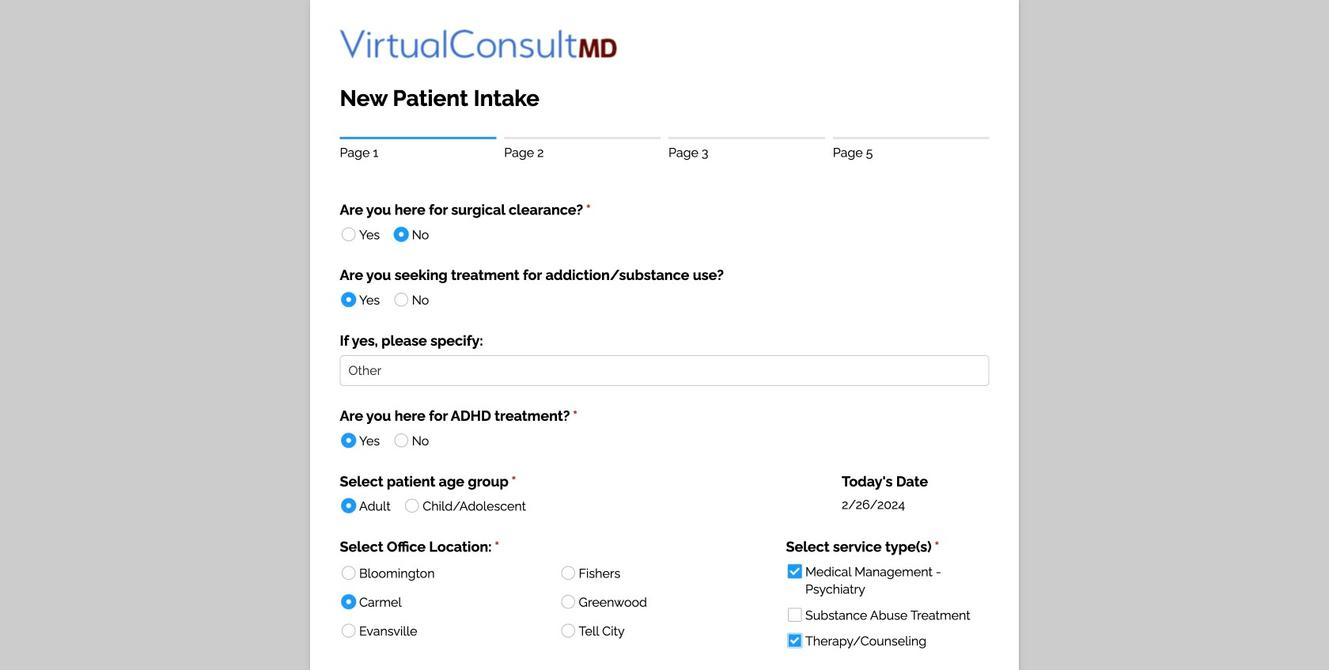 Task type: describe. For each thing, give the bounding box(es) containing it.
checkbox-group element
[[781, 556, 990, 657]]



Task type: locate. For each thing, give the bounding box(es) containing it.
None text field
[[340, 356, 990, 386]]

None radio
[[335, 219, 393, 248], [388, 219, 429, 248], [335, 285, 393, 314], [388, 425, 429, 454], [335, 558, 547, 587], [555, 587, 766, 616], [555, 616, 766, 645], [335, 219, 393, 248], [388, 219, 429, 248], [335, 285, 393, 314], [388, 425, 429, 454], [335, 558, 547, 587], [555, 587, 766, 616], [555, 616, 766, 645]]

None radio
[[388, 285, 429, 314], [335, 425, 393, 454], [335, 491, 403, 520], [398, 491, 526, 520], [555, 558, 766, 587], [335, 587, 547, 616], [335, 616, 547, 645], [388, 285, 429, 314], [335, 425, 393, 454], [335, 491, 403, 520], [398, 491, 526, 520], [555, 558, 766, 587], [335, 587, 547, 616], [335, 616, 547, 645]]



